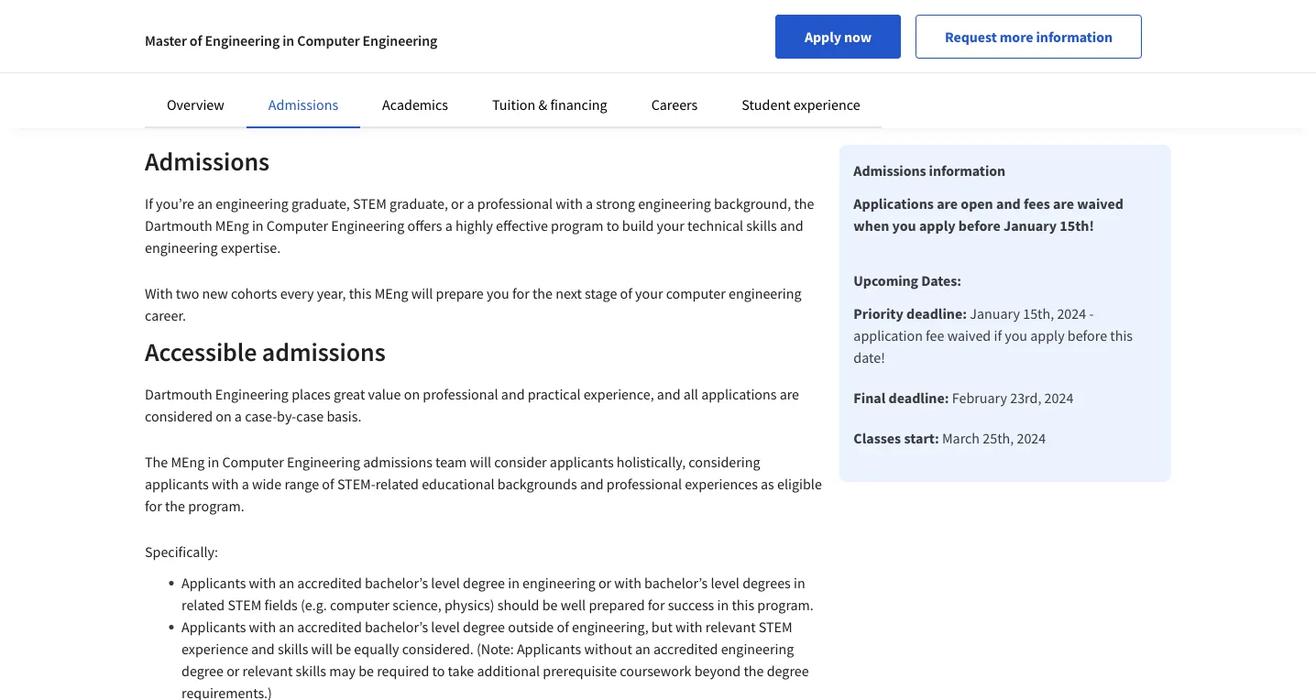 Task type: vqa. For each thing, say whether or not it's contained in the screenshot.
Learn
no



Task type: locate. For each thing, give the bounding box(es) containing it.
a left wide
[[242, 475, 249, 493]]

computer down technical
[[666, 284, 726, 303]]

0 horizontal spatial computer
[[330, 596, 390, 614]]

1 vertical spatial for
[[145, 497, 162, 515]]

to
[[607, 216, 620, 235], [432, 662, 445, 680]]

dartmouth down you're
[[145, 216, 212, 235]]

dartmouth
[[145, 216, 212, 235], [145, 385, 212, 403]]

before down -
[[1068, 326, 1108, 345]]

1 horizontal spatial be
[[359, 662, 374, 680]]

will inside with two new cohorts every year, this meng will prepare you for the next stage of your computer engineering career.
[[411, 284, 433, 303]]

apply for are
[[920, 216, 956, 235]]

the inside if you're an engineering graduate, stem graduate, or a professional with a strong engineering background, the dartmouth meng in computer engineering offers a highly effective program to build your technical skills and engineering expertise.
[[794, 194, 815, 213]]

2 vertical spatial will
[[311, 640, 333, 658]]

related down specifically:
[[182, 596, 225, 614]]

1 vertical spatial deadline:
[[889, 389, 950, 407]]

before for 2024
[[1068, 326, 1108, 345]]

will
[[411, 284, 433, 303], [470, 453, 492, 471], [311, 640, 333, 658]]

applications are open and fees are waived when you apply before january 15th!
[[854, 194, 1124, 235]]

2 vertical spatial for
[[648, 596, 665, 614]]

computer right (e.g.
[[330, 596, 390, 614]]

build
[[623, 216, 654, 235]]

1 horizontal spatial or
[[451, 194, 464, 213]]

as
[[761, 475, 775, 493]]

will left prepare
[[411, 284, 433, 303]]

tuition
[[492, 95, 536, 114]]

and down 'background,'
[[780, 216, 804, 235]]

applicants down outside
[[517, 640, 582, 658]]

1 vertical spatial this
[[1111, 326, 1133, 345]]

1 horizontal spatial to
[[607, 216, 620, 235]]

experience inside "applicants with an accredited bachelor's level degree in engineering or with bachelor's level degrees in related stem fields (e.g. computer science, physics) should be well prepared for success in this program. applicants with an accredited bachelor's level degree outside of engineering, but with relevant stem experience and skills will be equally considered. (note: applicants without an accredited engineering degree or relevant skills may be required to take additional prerequisite coursework beyond the degree requirements.)"
[[182, 640, 248, 658]]

0 vertical spatial your
[[657, 216, 685, 235]]

of right "master"
[[190, 31, 202, 50]]

final deadline: february 23rd, 2024
[[854, 389, 1074, 407]]

2 vertical spatial you
[[1005, 326, 1028, 345]]

0 horizontal spatial program.
[[188, 497, 245, 515]]

1 horizontal spatial meng
[[215, 216, 249, 235]]

0 vertical spatial before
[[959, 216, 1001, 235]]

every
[[280, 284, 314, 303]]

you right prepare
[[487, 284, 510, 303]]

priority
[[854, 304, 904, 323]]

relevant down success
[[706, 618, 756, 636]]

0 horizontal spatial waived
[[948, 326, 992, 345]]

and inside the meng in computer engineering admissions team will consider applicants holistically, considering applicants with a wide range of stem-related educational backgrounds and professional experiences as eligible for the program.
[[580, 475, 604, 493]]

1 vertical spatial before
[[1068, 326, 1108, 345]]

on right value
[[404, 385, 420, 403]]

1 vertical spatial waived
[[948, 326, 992, 345]]

apply inside january 15th, 2024 - application fee waived if you apply before this date!
[[1031, 326, 1065, 345]]

engineering up academics
[[363, 31, 438, 50]]

engineering inside the meng in computer engineering admissions team will consider applicants holistically, considering applicants with a wide range of stem-related educational backgrounds and professional experiences as eligible for the program.
[[287, 453, 360, 471]]

0 vertical spatial skills
[[747, 216, 777, 235]]

0 vertical spatial relevant
[[706, 618, 756, 636]]

2 horizontal spatial or
[[599, 574, 612, 592]]

apply for 15th,
[[1031, 326, 1065, 345]]

2024 for classes start: march 25th, 2024
[[1017, 429, 1047, 448]]

in right success
[[718, 596, 729, 614]]

of inside "applicants with an accredited bachelor's level degree in engineering or with bachelor's level degrees in related stem fields (e.g. computer science, physics) should be well prepared for success in this program. applicants with an accredited bachelor's level degree outside of engineering, but with relevant stem experience and skills will be equally considered. (note: applicants without an accredited engineering degree or relevant skills may be required to take additional prerequisite coursework beyond the degree requirements.)"
[[557, 618, 569, 636]]

1 vertical spatial will
[[470, 453, 492, 471]]

computer up wide
[[222, 453, 284, 471]]

the inside the meng in computer engineering admissions team will consider applicants holistically, considering applicants with a wide range of stem-related educational backgrounds and professional experiences as eligible for the program.
[[165, 497, 185, 515]]

apply down applications
[[920, 216, 956, 235]]

when
[[854, 216, 890, 235]]

experience right student
[[794, 95, 861, 114]]

your right stage
[[636, 284, 663, 303]]

1 vertical spatial apply
[[1031, 326, 1065, 345]]

2 vertical spatial or
[[227, 662, 240, 680]]

applicants up the 'backgrounds'
[[550, 453, 614, 471]]

engineering
[[216, 194, 289, 213], [638, 194, 711, 213], [145, 238, 218, 257], [729, 284, 802, 303], [523, 574, 596, 592], [721, 640, 794, 658]]

meng right year,
[[375, 284, 409, 303]]

january inside january 15th, 2024 - application fee waived if you apply before this date!
[[970, 304, 1021, 323]]

program. down degrees
[[758, 596, 814, 614]]

0 vertical spatial waived
[[1078, 194, 1124, 213]]

1 vertical spatial experience
[[182, 640, 248, 658]]

0 horizontal spatial graduate,
[[292, 194, 350, 213]]

upcoming
[[854, 271, 919, 290]]

0 horizontal spatial information
[[929, 161, 1006, 180]]

applicants up requirements.)
[[182, 618, 246, 636]]

admissions up stem-
[[363, 453, 433, 471]]

skills down 'background,'
[[747, 216, 777, 235]]

and down fields
[[251, 640, 275, 658]]

apply
[[920, 216, 956, 235], [1031, 326, 1065, 345]]

applicants with an accredited bachelor's level degree in engineering or with bachelor's level degrees in related stem fields (e.g. computer science, physics) should be well prepared for success in this program. applicants with an accredited bachelor's level degree outside of engineering, but with relevant stem experience and skills will be equally considered. (note: applicants without an accredited engineering degree or relevant skills may be required to take additional prerequisite coursework beyond the degree requirements.)
[[182, 574, 814, 701]]

1 horizontal spatial graduate,
[[390, 194, 448, 213]]

2 horizontal spatial for
[[648, 596, 665, 614]]

the right beyond
[[744, 662, 764, 680]]

the inside with two new cohorts every year, this meng will prepare you for the next stage of your computer engineering career.
[[533, 284, 553, 303]]

1 horizontal spatial on
[[404, 385, 420, 403]]

considered.
[[402, 640, 474, 658]]

to down considered.
[[432, 662, 445, 680]]

relevant up requirements.)
[[243, 662, 293, 680]]

and inside "applicants with an accredited bachelor's level degree in engineering or with bachelor's level degrees in related stem fields (e.g. computer science, physics) should be well prepared for success in this program. applicants with an accredited bachelor's level degree outside of engineering, but with relevant stem experience and skills will be equally considered. (note: applicants without an accredited engineering degree or relevant skills may be required to take additional prerequisite coursework beyond the degree requirements.)"
[[251, 640, 275, 658]]

2024 left -
[[1058, 304, 1087, 323]]

waived for fee
[[948, 326, 992, 345]]

you inside january 15th, 2024 - application fee waived if you apply before this date!
[[1005, 326, 1028, 345]]

graduate, up offers
[[390, 194, 448, 213]]

the up specifically:
[[165, 497, 185, 515]]

holistically,
[[617, 453, 686, 471]]

engineering right "master"
[[205, 31, 280, 50]]

the inside "applicants with an accredited bachelor's level degree in engineering or with bachelor's level degrees in related stem fields (e.g. computer science, physics) should be well prepared for success in this program. applicants with an accredited bachelor's level degree outside of engineering, but with relevant stem experience and skills will be equally considered. (note: applicants without an accredited engineering degree or relevant skills may be required to take additional prerequisite coursework beyond the degree requirements.)"
[[744, 662, 764, 680]]

2 vertical spatial be
[[359, 662, 374, 680]]

0 horizontal spatial on
[[216, 407, 232, 425]]

level up the physics)
[[431, 574, 460, 592]]

your
[[657, 216, 685, 235], [636, 284, 663, 303]]

this
[[349, 284, 372, 303], [1111, 326, 1133, 345], [732, 596, 755, 614]]

1 horizontal spatial stem
[[353, 194, 387, 213]]

1 vertical spatial your
[[636, 284, 663, 303]]

2 vertical spatial 2024
[[1017, 429, 1047, 448]]

professional inside if you're an engineering graduate, stem graduate, or a professional with a strong engineering background, the dartmouth meng in computer engineering offers a highly effective program to build your technical skills and engineering expertise.
[[478, 194, 553, 213]]

engineering up range at the bottom left of page
[[287, 453, 360, 471]]

graduate, up year,
[[292, 194, 350, 213]]

with up program
[[556, 194, 583, 213]]

accessible admissions
[[145, 336, 386, 368]]

1 horizontal spatial information
[[1037, 28, 1113, 46]]

cohorts
[[231, 284, 277, 303]]

1 vertical spatial you
[[487, 284, 510, 303]]

deadline:
[[907, 304, 968, 323], [889, 389, 950, 407]]

engineering down technical
[[729, 284, 802, 303]]

before inside applications are open and fees are waived when you apply before january 15th!
[[959, 216, 1001, 235]]

2 dartmouth from the top
[[145, 385, 212, 403]]

overview link
[[167, 95, 225, 114]]

2 vertical spatial stem
[[759, 618, 793, 636]]

with
[[145, 284, 173, 303]]

0 horizontal spatial will
[[311, 640, 333, 658]]

an down fields
[[279, 618, 294, 636]]

classes start: march 25th, 2024
[[854, 429, 1047, 448]]

of down well
[[557, 618, 569, 636]]

you inside applications are open and fees are waived when you apply before january 15th!
[[893, 216, 917, 235]]

deadline: up start:
[[889, 389, 950, 407]]

2 horizontal spatial are
[[1054, 194, 1075, 213]]

and
[[997, 194, 1021, 213], [780, 216, 804, 235], [501, 385, 525, 403], [657, 385, 681, 403], [580, 475, 604, 493], [251, 640, 275, 658]]

applicants down the
[[145, 475, 209, 493]]

value
[[368, 385, 401, 403]]

1 vertical spatial information
[[929, 161, 1006, 180]]

1 horizontal spatial before
[[1068, 326, 1108, 345]]

0 horizontal spatial relevant
[[243, 662, 293, 680]]

0 horizontal spatial apply
[[920, 216, 956, 235]]

overview
[[167, 95, 225, 114]]

you're
[[156, 194, 194, 213]]

date!
[[854, 348, 886, 367]]

or up requirements.)
[[227, 662, 240, 680]]

waived for are
[[1078, 194, 1124, 213]]

0 horizontal spatial be
[[336, 640, 351, 658]]

this inside january 15th, 2024 - application fee waived if you apply before this date!
[[1111, 326, 1133, 345]]

an up fields
[[279, 574, 294, 592]]

1 horizontal spatial you
[[893, 216, 917, 235]]

0 horizontal spatial experience
[[182, 640, 248, 658]]

offers
[[408, 216, 442, 235]]

in up admissions link at the top left of page
[[283, 31, 295, 50]]

0 vertical spatial january
[[1004, 216, 1057, 235]]

2 horizontal spatial will
[[470, 453, 492, 471]]

to inside "applicants with an accredited bachelor's level degree in engineering or with bachelor's level degrees in related stem fields (e.g. computer science, physics) should be well prepared for success in this program. applicants with an accredited bachelor's level degree outside of engineering, but with relevant stem experience and skills will be equally considered. (note: applicants without an accredited engineering degree or relevant skills may be required to take additional prerequisite coursework beyond the degree requirements.)"
[[432, 662, 445, 680]]

outside
[[508, 618, 554, 636]]

science,
[[393, 596, 442, 614]]

engineering
[[205, 31, 280, 50], [363, 31, 438, 50], [331, 216, 405, 235], [215, 385, 289, 403], [287, 453, 360, 471]]

0 vertical spatial will
[[411, 284, 433, 303]]

will inside "applicants with an accredited bachelor's level degree in engineering or with bachelor's level degrees in related stem fields (e.g. computer science, physics) should be well prepared for success in this program. applicants with an accredited bachelor's level degree outside of engineering, but with relevant stem experience and skills will be equally considered. (note: applicants without an accredited engineering degree or relevant skills may be required to take additional prerequisite coursework beyond the degree requirements.)"
[[311, 640, 333, 658]]

waived
[[1078, 194, 1124, 213], [948, 326, 992, 345]]

you right if
[[1005, 326, 1028, 345]]

2 vertical spatial this
[[732, 596, 755, 614]]

the left next
[[533, 284, 553, 303]]

1 vertical spatial admissions
[[363, 453, 433, 471]]

related inside "applicants with an accredited bachelor's level degree in engineering or with bachelor's level degrees in related stem fields (e.g. computer science, physics) should be well prepared for success in this program. applicants with an accredited bachelor's level degree outside of engineering, but with relevant stem experience and skills will be equally considered. (note: applicants without an accredited engineering degree or relevant skills may be required to take additional prerequisite coursework beyond the degree requirements.)"
[[182, 596, 225, 614]]

1 horizontal spatial relevant
[[706, 618, 756, 636]]

1 dartmouth from the top
[[145, 216, 212, 235]]

upcoming dates:
[[854, 271, 962, 290]]

you
[[893, 216, 917, 235], [487, 284, 510, 303], [1005, 326, 1028, 345]]

0 horizontal spatial you
[[487, 284, 510, 303]]

admissions down master of engineering in computer engineering
[[269, 95, 338, 114]]

2 horizontal spatial meng
[[375, 284, 409, 303]]

in right degrees
[[794, 574, 806, 592]]

0 vertical spatial related
[[376, 475, 419, 493]]

1 horizontal spatial computer
[[666, 284, 726, 303]]

waived up 15th!
[[1078, 194, 1124, 213]]

program
[[551, 216, 604, 235]]

will up the may
[[311, 640, 333, 658]]

2024 right 23rd,
[[1045, 389, 1074, 407]]

an right you're
[[197, 194, 213, 213]]

2 horizontal spatial stem
[[759, 618, 793, 636]]

related left 'educational'
[[376, 475, 419, 493]]

2024 right 25th,
[[1017, 429, 1047, 448]]

1 vertical spatial on
[[216, 407, 232, 425]]

engineering left offers
[[331, 216, 405, 235]]

1 horizontal spatial program.
[[758, 596, 814, 614]]

engineering up beyond
[[721, 640, 794, 658]]

0 horizontal spatial this
[[349, 284, 372, 303]]

meng inside if you're an engineering graduate, stem graduate, or a professional with a strong engineering background, the dartmouth meng in computer engineering offers a highly effective program to build your technical skills and engineering expertise.
[[215, 216, 249, 235]]

admissions up applications
[[854, 161, 927, 180]]

fee
[[926, 326, 945, 345]]

0 horizontal spatial or
[[227, 662, 240, 680]]

professional down holistically,
[[607, 475, 682, 493]]

if you're an engineering graduate, stem graduate, or a professional with a strong engineering background, the dartmouth meng in computer engineering offers a highly effective program to build your technical skills and engineering expertise.
[[145, 194, 815, 257]]

open
[[961, 194, 994, 213]]

this inside "applicants with an accredited bachelor's level degree in engineering or with bachelor's level degrees in related stem fields (e.g. computer science, physics) should be well prepared for success in this program. applicants with an accredited bachelor's level degree outside of engineering, but with relevant stem experience and skills will be equally considered. (note: applicants without an accredited engineering degree or relevant skills may be required to take additional prerequisite coursework beyond the degree requirements.)"
[[732, 596, 755, 614]]

for up the but
[[648, 596, 665, 614]]

information right 'more'
[[1037, 28, 1113, 46]]

for down the
[[145, 497, 162, 515]]

of right range at the bottom left of page
[[322, 475, 334, 493]]

and left fees
[[997, 194, 1021, 213]]

program.
[[188, 497, 245, 515], [758, 596, 814, 614]]

2 horizontal spatial be
[[543, 596, 558, 614]]

professional
[[478, 194, 553, 213], [423, 385, 499, 403], [607, 475, 682, 493]]

fields
[[265, 596, 298, 614]]

waived inside january 15th, 2024 - application fee waived if you apply before this date!
[[948, 326, 992, 345]]

waived inside applications are open and fees are waived when you apply before january 15th!
[[1078, 194, 1124, 213]]

engineering up build
[[638, 194, 711, 213]]

0 vertical spatial stem
[[353, 194, 387, 213]]

in right the
[[208, 453, 219, 471]]

for inside the meng in computer engineering admissions team will consider applicants holistically, considering applicants with a wide range of stem-related educational backgrounds and professional experiences as eligible for the program.
[[145, 497, 162, 515]]

stage
[[585, 284, 617, 303]]

waived left if
[[948, 326, 992, 345]]

related
[[376, 475, 419, 493], [182, 596, 225, 614]]

new
[[202, 284, 228, 303]]

or inside if you're an engineering graduate, stem graduate, or a professional with a strong engineering background, the dartmouth meng in computer engineering offers a highly effective program to build your technical skills and engineering expertise.
[[451, 194, 464, 213]]

be left well
[[543, 596, 558, 614]]

beyond
[[695, 662, 741, 680]]

1 horizontal spatial this
[[732, 596, 755, 614]]

all
[[684, 385, 699, 403]]

0 vertical spatial dartmouth
[[145, 216, 212, 235]]

0 vertical spatial deadline:
[[907, 304, 968, 323]]

be
[[543, 596, 558, 614], [336, 640, 351, 658], [359, 662, 374, 680]]

meng right the
[[171, 453, 205, 471]]

meng inside with two new cohorts every year, this meng will prepare you for the next stage of your computer engineering career.
[[375, 284, 409, 303]]

2 graduate, from the left
[[390, 194, 448, 213]]

2 vertical spatial professional
[[607, 475, 682, 493]]

for left next
[[513, 284, 530, 303]]

1 vertical spatial dartmouth
[[145, 385, 212, 403]]

of inside the meng in computer engineering admissions team will consider applicants holistically, considering applicants with a wide range of stem-related educational backgrounds and professional experiences as eligible for the program.
[[322, 475, 334, 493]]

backgrounds
[[498, 475, 577, 493]]

0 vertical spatial for
[[513, 284, 530, 303]]

with up fields
[[249, 574, 276, 592]]

or
[[451, 194, 464, 213], [599, 574, 612, 592], [227, 662, 240, 680]]

success
[[668, 596, 715, 614]]

on left case-
[[216, 407, 232, 425]]

well
[[561, 596, 586, 614]]

0 vertical spatial to
[[607, 216, 620, 235]]

1 vertical spatial computer
[[267, 216, 328, 235]]

academics link
[[382, 95, 448, 114]]

highly
[[456, 216, 493, 235]]

before inside january 15th, 2024 - application fee waived if you apply before this date!
[[1068, 326, 1108, 345]]

with down success
[[676, 618, 703, 636]]

0 horizontal spatial for
[[145, 497, 162, 515]]

0 horizontal spatial to
[[432, 662, 445, 680]]

1 vertical spatial meng
[[375, 284, 409, 303]]

program. inside the meng in computer engineering admissions team will consider applicants holistically, considering applicants with a wide range of stem-related educational backgrounds and professional experiences as eligible for the program.
[[188, 497, 245, 515]]

effective
[[496, 216, 548, 235]]

2024
[[1058, 304, 1087, 323], [1045, 389, 1074, 407], [1017, 429, 1047, 448]]

0 vertical spatial 2024
[[1058, 304, 1087, 323]]

stem-
[[337, 475, 376, 493]]

1 vertical spatial applicants
[[182, 618, 246, 636]]

1 vertical spatial professional
[[423, 385, 499, 403]]

1 vertical spatial applicants
[[145, 475, 209, 493]]

the right 'background,'
[[794, 194, 815, 213]]

degree up (note:
[[463, 618, 505, 636]]

a up program
[[586, 194, 593, 213]]

to down strong
[[607, 216, 620, 235]]

computer inside the meng in computer engineering admissions team will consider applicants holistically, considering applicants with a wide range of stem-related educational backgrounds and professional experiences as eligible for the program.
[[222, 453, 284, 471]]

computer
[[297, 31, 360, 50], [267, 216, 328, 235], [222, 453, 284, 471]]

information inside button
[[1037, 28, 1113, 46]]

consider
[[494, 453, 547, 471]]

be up the may
[[336, 640, 351, 658]]

1 vertical spatial related
[[182, 596, 225, 614]]

0 vertical spatial information
[[1037, 28, 1113, 46]]

or up highly
[[451, 194, 464, 213]]

and right the 'backgrounds'
[[580, 475, 604, 493]]

or up the prepared
[[599, 574, 612, 592]]

classes
[[854, 429, 902, 448]]

january down fees
[[1004, 216, 1057, 235]]

before down 'open'
[[959, 216, 1001, 235]]

1 vertical spatial 2024
[[1045, 389, 1074, 407]]

program. up specifically:
[[188, 497, 245, 515]]

engineering,
[[572, 618, 649, 636]]

1 vertical spatial be
[[336, 640, 351, 658]]

are left 'open'
[[937, 194, 958, 213]]

2 vertical spatial applicants
[[517, 640, 582, 658]]

financing
[[551, 95, 608, 114]]

tuition & financing link
[[492, 95, 608, 114]]

1 vertical spatial or
[[599, 574, 612, 592]]

professional up effective
[[478, 194, 553, 213]]

1 vertical spatial stem
[[228, 596, 262, 614]]

bachelor's up equally
[[365, 618, 428, 636]]

0 vertical spatial program.
[[188, 497, 245, 515]]

accredited
[[297, 574, 362, 592], [297, 618, 362, 636], [654, 640, 718, 658]]

information
[[1037, 28, 1113, 46], [929, 161, 1006, 180]]

computer
[[666, 284, 726, 303], [330, 596, 390, 614]]

0 vertical spatial on
[[404, 385, 420, 403]]

admissions link
[[269, 95, 338, 114]]

2 horizontal spatial this
[[1111, 326, 1133, 345]]

in up the expertise.
[[252, 216, 264, 235]]

applicants down specifically:
[[182, 574, 246, 592]]

1 vertical spatial program.
[[758, 596, 814, 614]]

accredited down (e.g.
[[297, 618, 362, 636]]

be right the may
[[359, 662, 374, 680]]

before for open
[[959, 216, 1001, 235]]

0 vertical spatial be
[[543, 596, 558, 614]]

a right offers
[[445, 216, 453, 235]]

apply inside applications are open and fees are waived when you apply before january 15th!
[[920, 216, 956, 235]]



Task type: describe. For each thing, give the bounding box(es) containing it.
you inside with two new cohorts every year, this meng will prepare you for the next stage of your computer engineering career.
[[487, 284, 510, 303]]

request more information
[[945, 28, 1113, 46]]

considering
[[689, 453, 761, 471]]

without
[[585, 640, 633, 658]]

a up highly
[[467, 194, 475, 213]]

level up success
[[711, 574, 740, 592]]

skills inside if you're an engineering graduate, stem graduate, or a professional with a strong engineering background, the dartmouth meng in computer engineering offers a highly effective program to build your technical skills and engineering expertise.
[[747, 216, 777, 235]]

should
[[498, 596, 540, 614]]

tuition & financing
[[492, 95, 608, 114]]

now
[[845, 28, 872, 46]]

but
[[652, 618, 673, 636]]

february
[[953, 389, 1008, 407]]

take
[[448, 662, 474, 680]]

master
[[145, 31, 187, 50]]

dartmouth inside if you're an engineering graduate, stem graduate, or a professional with a strong engineering background, the dartmouth meng in computer engineering offers a highly effective program to build your technical skills and engineering expertise.
[[145, 216, 212, 235]]

careers link
[[652, 95, 698, 114]]

apply
[[805, 28, 842, 46]]

request more information button
[[916, 15, 1143, 59]]

level up considered.
[[431, 618, 460, 636]]

equally
[[354, 640, 399, 658]]

a inside "dartmouth engineering places great value on professional and practical experience, and all applications are considered on a case-by-case basis."
[[235, 407, 242, 425]]

degree up the physics)
[[463, 574, 505, 592]]

applications
[[702, 385, 777, 403]]

apply now
[[805, 28, 872, 46]]

admissions up you're
[[145, 145, 270, 177]]

professional inside "dartmouth engineering places great value on professional and practical experience, and all applications are considered on a case-by-case basis."
[[423, 385, 499, 403]]

2024 inside january 15th, 2024 - application fee waived if you apply before this date!
[[1058, 304, 1087, 323]]

0 vertical spatial experience
[[794, 95, 861, 114]]

in inside the meng in computer engineering admissions team will consider applicants holistically, considering applicants with a wide range of stem-related educational backgrounds and professional experiences as eligible for the program.
[[208, 453, 219, 471]]

your inside if you're an engineering graduate, stem graduate, or a professional with a strong engineering background, the dartmouth meng in computer engineering offers a highly effective program to build your technical skills and engineering expertise.
[[657, 216, 685, 235]]

student experience
[[742, 95, 861, 114]]

and inside if you're an engineering graduate, stem graduate, or a professional with a strong engineering background, the dartmouth meng in computer engineering offers a highly effective program to build your technical skills and engineering expertise.
[[780, 216, 804, 235]]

computer inside with two new cohorts every year, this meng will prepare you for the next stage of your computer engineering career.
[[666, 284, 726, 303]]

your inside with two new cohorts every year, this meng will prepare you for the next stage of your computer engineering career.
[[636, 284, 663, 303]]

this inside with two new cohorts every year, this meng will prepare you for the next stage of your computer engineering career.
[[349, 284, 372, 303]]

related inside the meng in computer engineering admissions team will consider applicants holistically, considering applicants with a wide range of stem-related educational backgrounds and professional experiences as eligible for the program.
[[376, 475, 419, 493]]

a inside the meng in computer engineering admissions team will consider applicants holistically, considering applicants with a wide range of stem-related educational backgrounds and professional experiences as eligible for the program.
[[242, 475, 249, 493]]

engineering down you're
[[145, 238, 218, 257]]

priority deadline:
[[854, 304, 968, 323]]

are inside "dartmouth engineering places great value on professional and practical experience, and all applications are considered on a case-by-case basis."
[[780, 385, 800, 403]]

an inside if you're an engineering graduate, stem graduate, or a professional with a strong engineering background, the dartmouth meng in computer engineering offers a highly effective program to build your technical skills and engineering expertise.
[[197, 194, 213, 213]]

if
[[994, 326, 1002, 345]]

with up the prepared
[[615, 574, 642, 592]]

dartmouth inside "dartmouth engineering places great value on professional and practical experience, and all applications are considered on a case-by-case basis."
[[145, 385, 212, 403]]

and left practical
[[501, 385, 525, 403]]

in inside if you're an engineering graduate, stem graduate, or a professional with a strong engineering background, the dartmouth meng in computer engineering offers a highly effective program to build your technical skills and engineering expertise.
[[252, 216, 264, 235]]

with down fields
[[249, 618, 276, 636]]

stem inside if you're an engineering graduate, stem graduate, or a professional with a strong engineering background, the dartmouth meng in computer engineering offers a highly effective program to build your technical skills and engineering expertise.
[[353, 194, 387, 213]]

professional inside the meng in computer engineering admissions team will consider applicants holistically, considering applicants with a wide range of stem-related educational backgrounds and professional experiences as eligible for the program.
[[607, 475, 682, 493]]

two
[[176, 284, 199, 303]]

engineering inside if you're an engineering graduate, stem graduate, or a professional with a strong engineering background, the dartmouth meng in computer engineering offers a highly effective program to build your technical skills and engineering expertise.
[[331, 216, 405, 235]]

computer inside "applicants with an accredited bachelor's level degree in engineering or with bachelor's level degrees in related stem fields (e.g. computer science, physics) should be well prepared for success in this program. applicants with an accredited bachelor's level degree outside of engineering, but with relevant stem experience and skills will be equally considered. (note: applicants without an accredited engineering degree or relevant skills may be required to take additional prerequisite coursework beyond the degree requirements.)"
[[330, 596, 390, 614]]

for inside "applicants with an accredited bachelor's level degree in engineering or with bachelor's level degrees in related stem fields (e.g. computer science, physics) should be well prepared for success in this program. applicants with an accredited bachelor's level degree outside of engineering, but with relevant stem experience and skills will be equally considered. (note: applicants without an accredited engineering degree or relevant skills may be required to take additional prerequisite coursework beyond the degree requirements.)"
[[648, 596, 665, 614]]

background,
[[714, 194, 792, 213]]

dates:
[[922, 271, 962, 290]]

strong
[[596, 194, 635, 213]]

deadline: for final
[[889, 389, 950, 407]]

eligible
[[778, 475, 822, 493]]

application
[[854, 326, 923, 345]]

and left all
[[657, 385, 681, 403]]

great
[[334, 385, 365, 403]]

engineering inside "dartmouth engineering places great value on professional and practical experience, and all applications are considered on a case-by-case basis."
[[215, 385, 289, 403]]

additional
[[477, 662, 540, 680]]

for inside with two new cohorts every year, this meng will prepare you for the next stage of your computer engineering career.
[[513, 284, 530, 303]]

(note:
[[477, 640, 514, 658]]

technical
[[688, 216, 744, 235]]

and inside applications are open and fees are waived when you apply before january 15th!
[[997, 194, 1021, 213]]

experiences
[[685, 475, 758, 493]]

degrees
[[743, 574, 791, 592]]

case
[[297, 407, 324, 425]]

admissions information
[[854, 161, 1006, 180]]

1 vertical spatial relevant
[[243, 662, 293, 680]]

23rd,
[[1011, 389, 1042, 407]]

0 horizontal spatial stem
[[228, 596, 262, 614]]

prepare
[[436, 284, 484, 303]]

1 vertical spatial skills
[[278, 640, 308, 658]]

places
[[292, 385, 331, 403]]

bachelor's up science,
[[365, 574, 428, 592]]

expertise.
[[221, 238, 281, 257]]

prepared
[[589, 596, 645, 614]]

experience,
[[584, 385, 654, 403]]

if
[[145, 194, 153, 213]]

of inside with two new cohorts every year, this meng will prepare you for the next stage of your computer engineering career.
[[620, 284, 633, 303]]

specifically:
[[145, 543, 221, 561]]

student
[[742, 95, 791, 114]]

by-
[[277, 407, 297, 425]]

bachelor's up success
[[645, 574, 708, 592]]

practical
[[528, 385, 581, 403]]

1 vertical spatial accredited
[[297, 618, 362, 636]]

final
[[854, 389, 886, 407]]

0 vertical spatial admissions
[[262, 336, 386, 368]]

&
[[539, 95, 548, 114]]

required
[[377, 662, 429, 680]]

applications
[[854, 194, 934, 213]]

admissions inside the meng in computer engineering admissions team will consider applicants holistically, considering applicants with a wide range of stem-related educational backgrounds and professional experiences as eligible for the program.
[[363, 453, 433, 471]]

next
[[556, 284, 582, 303]]

will inside the meng in computer engineering admissions team will consider applicants holistically, considering applicants with a wide range of stem-related educational backgrounds and professional experiences as eligible for the program.
[[470, 453, 492, 471]]

0 vertical spatial applicants
[[550, 453, 614, 471]]

january inside applications are open and fees are waived when you apply before january 15th!
[[1004, 216, 1057, 235]]

careers
[[652, 95, 698, 114]]

2 vertical spatial accredited
[[654, 640, 718, 658]]

1 horizontal spatial are
[[937, 194, 958, 213]]

1 graduate, from the left
[[292, 194, 350, 213]]

engineering up the expertise.
[[216, 194, 289, 213]]

you for january 15th, 2024 - application fee waived if you apply before this date!
[[1005, 326, 1028, 345]]

engineering up well
[[523, 574, 596, 592]]

0 horizontal spatial applicants
[[145, 475, 209, 493]]

start:
[[905, 429, 940, 448]]

25th,
[[983, 429, 1014, 448]]

in up 'should'
[[508, 574, 520, 592]]

0 vertical spatial computer
[[297, 31, 360, 50]]

2024 for final deadline: february 23rd, 2024
[[1045, 389, 1074, 407]]

january 15th, 2024 - application fee waived if you apply before this date!
[[854, 304, 1133, 367]]

you for applications are open and fees are waived when you apply before january 15th!
[[893, 216, 917, 235]]

(e.g.
[[301, 596, 327, 614]]

0 vertical spatial applicants
[[182, 574, 246, 592]]

program. inside "applicants with an accredited bachelor's level degree in engineering or with bachelor's level degrees in related stem fields (e.g. computer science, physics) should be well prepared for success in this program. applicants with an accredited bachelor's level degree outside of engineering, but with relevant stem experience and skills will be equally considered. (note: applicants without an accredited engineering degree or relevant skills may be required to take additional prerequisite coursework beyond the degree requirements.)"
[[758, 596, 814, 614]]

physics)
[[445, 596, 495, 614]]

case-
[[245, 407, 277, 425]]

to inside if you're an engineering graduate, stem graduate, or a professional with a strong engineering background, the dartmouth meng in computer engineering offers a highly effective program to build your technical skills and engineering expertise.
[[607, 216, 620, 235]]

apply now button
[[776, 15, 901, 59]]

computer inside if you're an engineering graduate, stem graduate, or a professional with a strong engineering background, the dartmouth meng in computer engineering offers a highly effective program to build your technical skills and engineering expertise.
[[267, 216, 328, 235]]

educational
[[422, 475, 495, 493]]

degree right beyond
[[767, 662, 809, 680]]

deadline: for priority
[[907, 304, 968, 323]]

with inside the meng in computer engineering admissions team will consider applicants holistically, considering applicants with a wide range of stem-related educational backgrounds and professional experiences as eligible for the program.
[[212, 475, 239, 493]]

-
[[1090, 304, 1094, 323]]

academics
[[382, 95, 448, 114]]

range
[[285, 475, 319, 493]]

wide
[[252, 475, 282, 493]]

dartmouth engineering places great value on professional and practical experience, and all applications are considered on a case-by-case basis.
[[145, 385, 800, 425]]

year,
[[317, 284, 346, 303]]

0 vertical spatial accredited
[[297, 574, 362, 592]]

may
[[329, 662, 356, 680]]

with inside if you're an engineering graduate, stem graduate, or a professional with a strong engineering background, the dartmouth meng in computer engineering offers a highly effective program to build your technical skills and engineering expertise.
[[556, 194, 583, 213]]

request
[[945, 28, 997, 46]]

engineering inside with two new cohorts every year, this meng will prepare you for the next stage of your computer engineering career.
[[729, 284, 802, 303]]

more
[[1000, 28, 1034, 46]]

coursework
[[620, 662, 692, 680]]

degree up requirements.)
[[182, 662, 224, 680]]

15th,
[[1024, 304, 1055, 323]]

considered
[[145, 407, 213, 425]]

an up coursework
[[635, 640, 651, 658]]

meng inside the meng in computer engineering admissions team will consider applicants holistically, considering applicants with a wide range of stem-related educational backgrounds and professional experiences as eligible for the program.
[[171, 453, 205, 471]]

2 vertical spatial skills
[[296, 662, 326, 680]]



